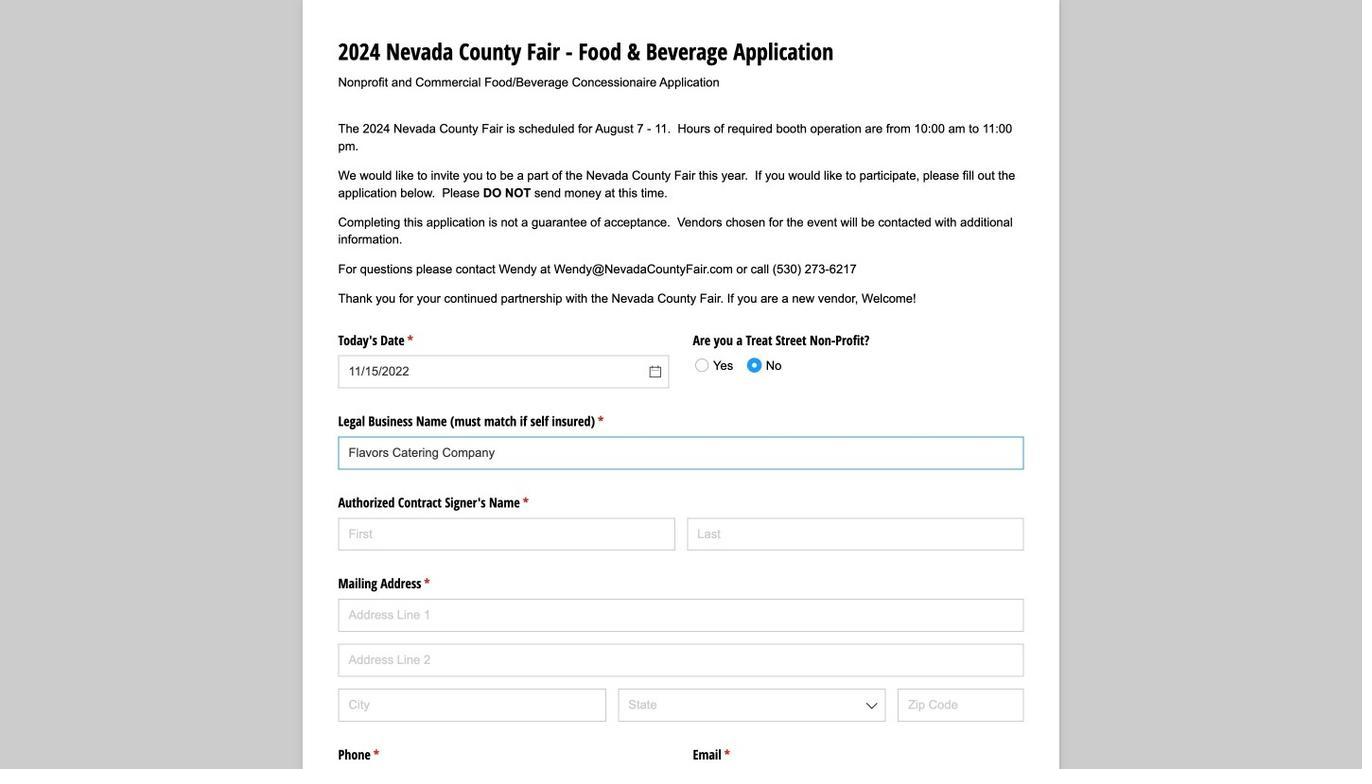 Task type: locate. For each thing, give the bounding box(es) containing it.
None radio
[[689, 351, 746, 379], [741, 351, 782, 379], [689, 351, 746, 379], [741, 351, 782, 379]]

Address Line 1 text field
[[338, 599, 1024, 632]]

None text field
[[338, 437, 1024, 470]]

None text field
[[338, 355, 669, 388]]



Task type: describe. For each thing, give the bounding box(es) containing it.
First text field
[[338, 518, 675, 551]]

Zip Code text field
[[898, 689, 1024, 722]]

State text field
[[618, 689, 886, 722]]

City text field
[[338, 689, 606, 722]]

Last text field
[[687, 518, 1024, 551]]

Address Line 2 text field
[[338, 644, 1024, 677]]



